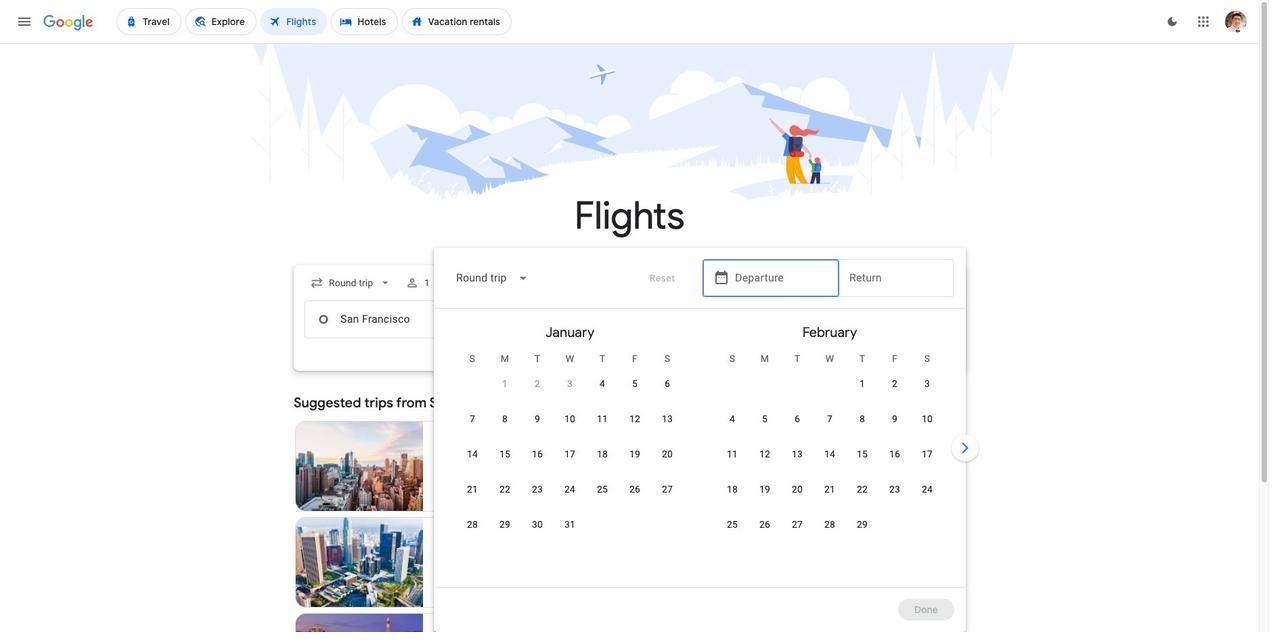 Task type: locate. For each thing, give the bounding box(es) containing it.
tue, jan 23 element
[[532, 483, 543, 496]]

thu, jan 18 element
[[597, 447, 608, 461]]

row up wed, feb 14 element at the bottom right
[[716, 406, 944, 445]]

suggested trips from san francisco region
[[294, 387, 965, 632]]

wed, jan 24 element
[[565, 483, 575, 496]]

wed, feb 7 element
[[827, 412, 833, 426]]

thu, jan 4 element
[[600, 377, 605, 391]]

fri, jan 5 element
[[632, 377, 638, 391]]

None text field
[[305, 301, 495, 338]]

mon, feb 19 element
[[759, 483, 770, 496]]

thu, feb 15 element
[[857, 447, 868, 461]]

row up wed, jan 17 element
[[456, 406, 684, 445]]

fri, feb 2 element
[[892, 377, 898, 391]]

tue, feb 20 element
[[792, 483, 803, 496]]

mon, jan 1 element
[[502, 377, 508, 391]]

fri, jan 19 element
[[629, 447, 640, 461]]

sun, feb 11 element
[[727, 447, 738, 461]]

row
[[489, 366, 684, 410], [846, 366, 944, 410], [456, 406, 684, 445], [716, 406, 944, 445], [456, 441, 684, 480], [716, 441, 944, 480], [456, 477, 684, 515], [716, 477, 944, 515], [456, 512, 586, 550], [716, 512, 879, 550]]

fri, feb 9 element
[[892, 412, 898, 426]]

row down tue, jan 23 element
[[456, 512, 586, 550]]

next image
[[949, 432, 982, 464]]

row up wed, feb 21 element
[[716, 441, 944, 480]]

Return text field
[[850, 260, 943, 296]]

main menu image
[[16, 14, 32, 30]]

tue, jan 30 element
[[532, 518, 543, 531]]

wed, jan 3 element
[[567, 377, 573, 391]]

fri, feb 16 element
[[889, 447, 900, 461]]

187 US dollars text field
[[583, 491, 603, 503]]

wed, jan 17 element
[[565, 447, 575, 461]]

77 US dollars text field
[[587, 587, 603, 599]]

None field
[[445, 262, 539, 294], [305, 271, 398, 295], [445, 262, 539, 294], [305, 271, 398, 295]]

fri, feb 23 element
[[889, 483, 900, 496]]

row up the wed, jan 10 element
[[489, 366, 684, 410]]

grid
[[440, 314, 960, 596]]

tue, feb 13 element
[[792, 447, 803, 461]]

sun, feb 25 element
[[727, 518, 738, 531]]

thu, feb 22 element
[[857, 483, 868, 496]]

wed, jan 10 element
[[565, 412, 575, 426]]

sat, feb 3 element
[[925, 377, 930, 391]]

mon, feb 12 element
[[759, 447, 770, 461]]

Departure text field
[[735, 260, 829, 296]]

mon, jan 29 element
[[500, 518, 510, 531]]

tue, feb 6 element
[[795, 412, 800, 426]]

jetblue image
[[434, 557, 445, 568]]

fri, jan 12 element
[[629, 412, 640, 426]]

row group
[[440, 314, 700, 582], [700, 314, 960, 582]]

sun, feb 18 element
[[727, 483, 738, 496]]

sun, feb 4 element
[[730, 412, 735, 426]]

Departure text field
[[735, 301, 829, 338]]

row up 'fri, feb 9' element
[[846, 366, 944, 410]]

thu, feb 29 element
[[857, 518, 868, 531]]

Return text field
[[850, 301, 943, 338]]

row up wed, feb 28 element at the right bottom
[[716, 477, 944, 515]]

sun, jan 7 element
[[470, 412, 475, 426]]



Task type: describe. For each thing, give the bounding box(es) containing it.
row down tue, feb 20 element
[[716, 512, 879, 550]]

sat, jan 13 element
[[662, 412, 673, 426]]

mon, jan 8 element
[[502, 412, 508, 426]]

row up wed, jan 31 element
[[456, 477, 684, 515]]

sat, feb 10 element
[[922, 412, 933, 426]]

mon, feb 5 element
[[762, 412, 768, 426]]

sat, jan 20 element
[[662, 447, 673, 461]]

thu, jan 11 element
[[597, 412, 608, 426]]

tue, feb 27 element
[[792, 518, 803, 531]]

row up wed, jan 24 element
[[456, 441, 684, 480]]

wed, jan 31 element
[[565, 518, 575, 531]]

tue, jan 16 element
[[532, 447, 543, 461]]

mon, feb 26 element
[[759, 518, 770, 531]]

frontier and spirit image
[[434, 461, 445, 472]]

tue, jan 2 element
[[535, 377, 540, 391]]

sat, jan 6 element
[[665, 377, 670, 391]]

thu, feb 1 element
[[860, 377, 865, 391]]

sat, feb 24 element
[[922, 483, 933, 496]]

sun, jan 21 element
[[467, 483, 478, 496]]

change appearance image
[[1156, 5, 1189, 38]]

grid inside flight search box
[[440, 314, 960, 596]]

sun, jan 14 element
[[467, 447, 478, 461]]

mon, jan 22 element
[[500, 483, 510, 496]]

mon, jan 15 element
[[500, 447, 510, 461]]

thu, jan 25 element
[[597, 483, 608, 496]]

2 row group from the left
[[700, 314, 960, 582]]

sun, jan 28 element
[[467, 518, 478, 531]]

fri, jan 26 element
[[629, 483, 640, 496]]

wed, feb 28 element
[[824, 518, 835, 531]]

sat, feb 17 element
[[922, 447, 933, 461]]

wed, feb 14 element
[[824, 447, 835, 461]]

sat, jan 27 element
[[662, 483, 673, 496]]

tue, jan 9 element
[[535, 412, 540, 426]]

wed, feb 21 element
[[824, 483, 835, 496]]

thu, feb 8 element
[[860, 412, 865, 426]]

1 row group from the left
[[440, 314, 700, 582]]

Flight search field
[[283, 248, 982, 632]]



Task type: vqa. For each thing, say whether or not it's contained in the screenshot.
Return text box to the top
yes



